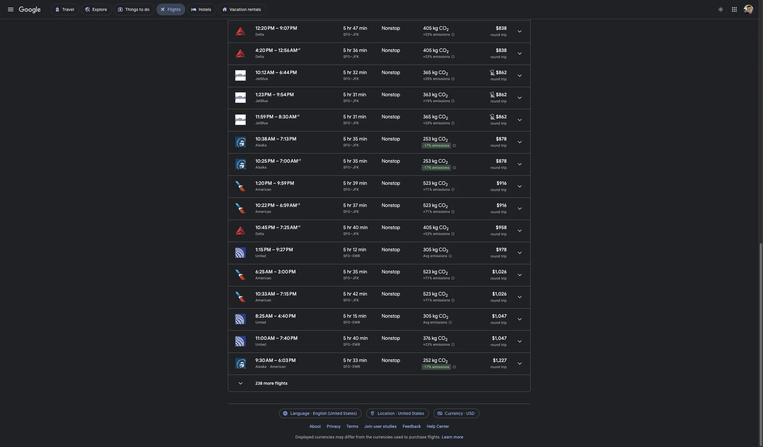 Task type: locate. For each thing, give the bounding box(es) containing it.
2 $878 from the top
[[496, 158, 507, 164]]

min inside 5 hr 36 min sfo – jfk
[[359, 48, 367, 54]]

5 inside 5 hr 32 min sfo – jfk
[[343, 70, 346, 76]]

flight details. leaves san francisco international airport at 6:25 am on thursday, december 21 and arrives at john f. kennedy international airport at 3:00 pm on thursday, december 21. image
[[513, 268, 527, 282]]

min inside 5 hr 40 min sfo – ewr
[[360, 336, 368, 342]]

5 for 9:27 pm
[[343, 247, 346, 253]]

terms link
[[344, 422, 361, 432]]

trip left flight details. leaves san francisco international airport at 1:20 pm on thursday, december 21 and arrives at john f. kennedy international airport at 9:59 pm on thursday, december 21. icon
[[501, 188, 507, 192]]

leaves san francisco international airport at 10:22 pm on thursday, december 21 and arrives at john f. kennedy international airport at 6:59 am on friday, december 22. element
[[255, 203, 300, 209]]

1 vertical spatial $1,047
[[492, 336, 507, 342]]

currencies down join user studies link
[[373, 435, 393, 440]]

flight details. leaves san francisco international airport at 11:59 pm on thursday, december 21 and arrives at john f. kennedy international airport at 8:30 am on friday, december 22. image
[[513, 113, 527, 127]]

3 5 from the top
[[343, 70, 346, 76]]

$838 round trip
[[491, 25, 507, 37], [491, 48, 507, 59]]

1 avg from the top
[[423, 254, 429, 258]]

1 vertical spatial $838 round trip
[[491, 48, 507, 59]]

sfo
[[343, 33, 350, 37], [343, 55, 350, 59], [343, 77, 350, 81], [343, 99, 350, 103], [343, 121, 350, 125], [343, 143, 350, 148], [343, 166, 350, 170], [343, 188, 350, 192], [343, 210, 350, 214], [343, 232, 350, 236], [343, 254, 350, 258], [343, 276, 350, 281], [343, 299, 350, 303], [343, 321, 350, 325], [343, 343, 350, 347], [343, 365, 350, 369]]

10:22 pm – 6:59 am + 1
[[255, 203, 300, 209]]

$916 round trip up $958 text box
[[491, 203, 507, 214]]

8:25 am
[[255, 314, 273, 320]]

Arrival time: 9:07 PM. text field
[[280, 25, 297, 31]]

2 vertical spatial total duration 5 hr 35 min. element
[[343, 269, 382, 276]]

12 jfk from the top
[[353, 299, 359, 303]]

jfk for 7:00 am
[[353, 166, 359, 170]]

alaska
[[255, 143, 267, 148], [255, 166, 267, 170], [255, 365, 267, 369]]

jetblue inside 10:12 am – 6:44 pm jetblue
[[255, 77, 268, 81]]

more right the learn
[[454, 435, 463, 440]]

5 hr 40 min sfo – ewr
[[343, 336, 368, 347]]

1 vertical spatial +33% emissions
[[423, 55, 450, 59]]

emissions
[[433, 33, 450, 37], [433, 55, 450, 59], [433, 77, 450, 81], [433, 99, 450, 103], [433, 121, 450, 125], [432, 144, 449, 148], [432, 166, 449, 170], [433, 188, 450, 192], [433, 210, 450, 214], [433, 232, 450, 236], [430, 254, 447, 258], [433, 277, 450, 281], [433, 299, 450, 303], [430, 321, 447, 325], [433, 343, 450, 347], [432, 366, 449, 370]]

nonstop for 6:44 pm
[[382, 70, 400, 76]]

alaska down departure time: 10:38 am. text box
[[255, 143, 267, 148]]

round inside "$1,227 round trip"
[[491, 365, 500, 370]]

1 $1,026 from the top
[[493, 269, 507, 275]]

1 vertical spatial $916 round trip
[[491, 203, 507, 214]]

0 vertical spatial avg emissions
[[423, 254, 447, 258]]

1047 US dollars text field
[[492, 336, 507, 342]]

1 $838 round trip from the top
[[491, 25, 507, 37]]

0 vertical spatial $1,047 round trip
[[491, 314, 507, 325]]

1 vertical spatial 305 kg co 2
[[423, 314, 448, 321]]

united inside 8:25 am – 4:40 pm united
[[255, 321, 266, 325]]

round down 1047 us dollars text field
[[491, 343, 500, 347]]

1 vertical spatial $878
[[496, 158, 507, 164]]

0 vertical spatial 5 hr 35 min sfo – jfk
[[343, 136, 367, 148]]

1 trip from the top
[[501, 33, 507, 37]]

min inside 5 hr 15 min sfo – ewr
[[359, 314, 366, 320]]

Arrival time: 7:13 PM. text field
[[280, 136, 296, 142]]

0 vertical spatial avg
[[423, 254, 429, 258]]

nonstop for 9:27 pm
[[382, 247, 400, 253]]

join user studies
[[364, 425, 397, 429]]

2 ewr from the top
[[353, 321, 360, 325]]

delta
[[255, 10, 264, 14], [255, 33, 264, 37], [255, 55, 264, 59], [255, 232, 264, 236]]

31
[[353, 92, 357, 98], [353, 114, 357, 120]]

0 vertical spatial total duration 5 hr 31 min. element
[[343, 92, 382, 99]]

jetblue inside 1:23 pm – 9:54 pm jetblue
[[255, 99, 268, 103]]

delta down 12:20 pm
[[255, 33, 264, 37]]

jfk
[[353, 33, 359, 37], [353, 55, 359, 59], [353, 77, 359, 81], [353, 99, 359, 103], [353, 121, 359, 125], [353, 143, 359, 148], [353, 166, 359, 170], [353, 188, 359, 192], [353, 210, 359, 214], [353, 232, 359, 236], [353, 276, 359, 281], [353, 299, 359, 303]]

5 inside 5 hr 47 min sfo – jfk
[[343, 25, 346, 31]]

3 total duration 5 hr 35 min. element from the top
[[343, 269, 382, 276]]

$916 left flight details. leaves san francisco international airport at 1:20 pm on thursday, december 21 and arrives at john f. kennedy international airport at 9:59 pm on thursday, december 21. icon
[[497, 181, 507, 187]]

min for 9:54 pm
[[358, 92, 366, 98]]

total duration 5 hr 42 min. element
[[343, 292, 382, 298]]

6 nonstop flight. element from the top
[[382, 136, 400, 143]]

1 ewr from the top
[[353, 254, 360, 258]]

5 inside 5 hr 15 min sfo – ewr
[[343, 314, 346, 320]]

365 down +19%
[[423, 114, 431, 120]]

0 vertical spatial 405 kg co 2
[[423, 25, 449, 32]]

5 for 7:00 am
[[343, 158, 346, 164]]

nonstop for 12:56 am
[[382, 48, 400, 54]]

+20% down +19%
[[423, 121, 432, 125]]

min inside 5 hr 40 min sfo – jfk
[[360, 225, 368, 231]]

978 US dollars text field
[[496, 247, 507, 253]]

sfo inside 5 hr 40 min sfo – jfk
[[343, 232, 350, 236]]

0 vertical spatial 253 kg co 2
[[423, 136, 448, 143]]

-17% emissions for 7:13 pm
[[424, 144, 449, 148]]

1227 US dollars text field
[[493, 358, 507, 364]]

3 405 kg co 2 from the top
[[423, 225, 449, 232]]

trip down $862 text box
[[501, 122, 507, 126]]

3 +33% emissions from the top
[[423, 232, 450, 236]]

253
[[423, 136, 431, 142], [423, 158, 431, 164]]

– inside 5 hr 40 min sfo – jfk
[[350, 232, 353, 236]]

kg inside 363 kg co 2
[[432, 92, 437, 98]]

+ inside 10:25 pm – 7:00 am + 1
[[298, 158, 300, 162]]

trip for 6:03 pm
[[501, 365, 507, 370]]

total duration 5 hr 35 min. element
[[343, 136, 382, 143], [343, 158, 382, 165], [343, 269, 382, 276]]

round down $958 text box
[[491, 232, 500, 237]]

min for 7:00 am
[[359, 158, 367, 164]]

0 vertical spatial alaska
[[255, 143, 267, 148]]

language
[[290, 411, 310, 417]]

10:12 am
[[255, 70, 274, 76]]

trip for 7:40 pm
[[501, 343, 507, 347]]

ewr inside the 5 hr 33 min sfo – ewr
[[353, 365, 360, 369]]

nonstop
[[382, 25, 400, 31], [382, 48, 400, 54], [382, 70, 400, 76], [382, 92, 400, 98], [382, 114, 400, 120], [382, 136, 400, 142], [382, 158, 400, 164], [382, 181, 400, 187], [382, 203, 400, 209], [382, 225, 400, 231], [382, 247, 400, 253], [382, 269, 400, 275], [382, 292, 400, 297], [382, 314, 400, 320], [382, 336, 400, 342], [382, 358, 400, 364]]

0 vertical spatial round trip
[[491, 77, 507, 81]]

1 horizontal spatial currencies
[[373, 435, 393, 440]]

2 inside 363 kg co 2
[[446, 94, 448, 99]]

round up $958 text box
[[491, 210, 500, 214]]

405
[[423, 25, 432, 31], [423, 48, 432, 54], [423, 225, 432, 231]]

0 vertical spatial $838
[[496, 25, 507, 31]]

kg inside 252 kg co 2
[[432, 358, 437, 364]]

sfo for 7:15 pm
[[343, 299, 350, 303]]

$878 left flight details. leaves san francisco international airport at 10:38 am on thursday, december 21 and arrives at john f. kennedy international airport at 7:13 pm on thursday, december 21. icon
[[496, 136, 507, 142]]

2 vertical spatial 35
[[353, 269, 358, 275]]

5 inside 5 hr 40 min sfo – jfk
[[343, 225, 346, 231]]

0 horizontal spatial more
[[264, 381, 274, 386]]

2 $1,026 from the top
[[493, 292, 507, 297]]

co for 3:00 pm
[[438, 269, 446, 275]]

round down 1026 us dollars text box
[[491, 299, 500, 303]]

40 inside 5 hr 40 min sfo – jfk
[[353, 225, 359, 231]]

$878 for 7:00 am
[[496, 158, 507, 164]]

17%
[[425, 144, 431, 148], [425, 166, 431, 170], [425, 366, 431, 370]]

total duration 5 hr 33 min. element
[[343, 358, 382, 365]]

838 US dollars text field
[[496, 48, 507, 54]]

10 nonstop flight. element from the top
[[382, 225, 400, 232]]

1 vertical spatial 405
[[423, 48, 432, 54]]

1 inside 10:25 pm – 7:00 am + 1
[[300, 158, 301, 162]]

4 +71% emissions from the top
[[423, 299, 450, 303]]

878 us dollars text field left flight details. leaves san francisco international airport at 10:25 pm on thursday, december 21 and arrives at john f. kennedy international airport at 7:00 am on friday, december 22. "image"
[[496, 158, 507, 164]]

405 kg co 2 for 5 hr 36 min
[[423, 48, 449, 54]]

round for 4:40 pm
[[491, 321, 500, 325]]

emissions for 7:25 am
[[433, 232, 450, 236]]

trip inside "$1,227 round trip"
[[501, 365, 507, 370]]

$1,026 for 5 hr 42 min
[[493, 292, 507, 297]]

5 inside 5 hr 12 min sfo – ewr
[[343, 247, 346, 253]]

ewr inside 5 hr 40 min sfo – ewr
[[353, 343, 360, 347]]

916 us dollars text field left flight details. leaves san francisco international airport at 1:20 pm on thursday, december 21 and arrives at john f. kennedy international airport at 9:59 pm on thursday, december 21. icon
[[497, 181, 507, 187]]

– inside '1:20 pm – 9:59 pm american'
[[273, 181, 276, 187]]

6 nonstop from the top
[[382, 136, 400, 142]]

american down 1:20 pm
[[255, 188, 271, 192]]

round for 7:00 am
[[491, 166, 500, 170]]

11:59 pm
[[255, 114, 274, 120]]

0 vertical spatial more
[[264, 381, 274, 386]]

sfo for 8:30 am
[[343, 121, 350, 125]]

3 405 from the top
[[423, 225, 432, 231]]

40 down 5 hr 15 min sfo – ewr
[[353, 336, 359, 342]]

– inside 5 hr 42 min sfo – jfk
[[350, 299, 353, 303]]

english (united states)
[[313, 411, 357, 417]]

10:33 am
[[255, 292, 275, 297]]

+33% emissions
[[423, 33, 450, 37], [423, 55, 450, 59], [423, 232, 450, 236]]

round left flight details. leaves san francisco international airport at 10:38 am on thursday, december 21 and arrives at john f. kennedy international airport at 7:13 pm on thursday, december 21. icon
[[491, 144, 500, 148]]

0 vertical spatial 305
[[423, 247, 432, 253]]

jetblue down '1:23 pm' on the left of page
[[255, 99, 268, 103]]

1 vertical spatial 405 kg co 2
[[423, 48, 449, 54]]

– inside 10:22 pm – 6:59 am + 1
[[276, 203, 279, 209]]

1 vertical spatial +20%
[[423, 121, 432, 125]]

4 nonstop flight. element from the top
[[382, 92, 400, 99]]

–
[[276, 25, 279, 31], [350, 33, 353, 37], [274, 48, 277, 54], [350, 55, 353, 59], [276, 70, 278, 76], [350, 77, 353, 81], [273, 92, 276, 98], [350, 99, 353, 103], [275, 114, 278, 120], [350, 121, 353, 125], [276, 136, 279, 142], [350, 143, 353, 148], [276, 158, 279, 164], [350, 166, 353, 170], [273, 181, 276, 187], [350, 188, 353, 192], [276, 203, 279, 209], [350, 210, 353, 214], [276, 225, 279, 231], [350, 232, 353, 236], [272, 247, 275, 253], [350, 254, 353, 258], [274, 269, 277, 275], [350, 276, 353, 281], [276, 292, 279, 297], [350, 299, 353, 303], [274, 314, 277, 320], [350, 321, 353, 325], [276, 336, 279, 342], [350, 343, 353, 347], [274, 358, 277, 364], [350, 365, 353, 369]]

40 for 7:40 pm
[[353, 336, 359, 342]]

1 vertical spatial $1,026 round trip
[[491, 292, 507, 303]]

2 inside 252 kg co 2
[[446, 360, 448, 365]]

1 5 from the top
[[343, 25, 346, 31]]

0 vertical spatial +33% emissions
[[423, 33, 450, 37]]

$1,047 left flight details. leaves san francisco international airport at 11:00 am on thursday, december 21 and arrives at newark liberty international airport at 7:40 pm on thursday, december 21. icon
[[492, 336, 507, 342]]

hr inside 5 hr 39 min sfo – jfk
[[347, 181, 352, 187]]

trip up $958 text box
[[501, 210, 507, 214]]

sfo inside 5 hr 37 min sfo – jfk
[[343, 210, 350, 214]]

round left flight details. leaves san francisco international airport at 10:25 pm on thursday, december 21 and arrives at john f. kennedy international airport at 7:00 am on friday, december 22. "image"
[[491, 166, 500, 170]]

nonstop flight. element for 9:54 pm
[[382, 92, 400, 99]]

united states
[[398, 411, 424, 417]]

40
[[353, 225, 359, 231], [353, 336, 359, 342]]

hr for 9:07 pm
[[347, 25, 352, 31]]

2 vertical spatial 405 kg co 2
[[423, 225, 449, 232]]

Departure time: 1:20 PM. text field
[[255, 181, 272, 187]]

trip down $958 text box
[[501, 232, 507, 237]]

this price for this flight doesn't include overhead bin access. if you need a carry-on bag, use the bags filter to update prices. image
[[489, 91, 496, 98]]

– inside 5 hr 37 min sfo – jfk
[[350, 210, 353, 214]]

1 253 kg co 2 from the top
[[423, 136, 448, 143]]

1 vertical spatial $1,026
[[493, 292, 507, 297]]

ewr inside 5 hr 12 min sfo – ewr
[[353, 254, 360, 258]]

Arrival time: 9:27 PM. text field
[[276, 247, 293, 253]]

365 kg co 2 down the "+19% emissions"
[[423, 114, 448, 121]]

$1,047 round trip up 1047 us dollars text field
[[491, 314, 507, 325]]

1 vertical spatial 31
[[353, 114, 357, 120]]

7 sfo from the top
[[343, 166, 350, 170]]

1 365 from the top
[[423, 70, 431, 76]]

round down $1,026 text box on the right
[[491, 277, 500, 281]]

$862
[[496, 70, 507, 76], [496, 92, 507, 98], [496, 114, 507, 120]]

10:38 am – 7:13 pm alaska
[[255, 136, 296, 148]]

5 hr 40 min sfo – jfk
[[343, 225, 368, 236]]

terms
[[347, 425, 358, 429]]

0 vertical spatial $838 round trip
[[491, 25, 507, 37]]

2 vertical spatial jetblue
[[255, 121, 268, 125]]

nonstop for 8:30 am
[[382, 114, 400, 120]]

0 vertical spatial 35
[[353, 136, 358, 142]]

2 305 kg co 2 from the top
[[423, 314, 448, 321]]

17% for 6:03 pm
[[425, 366, 431, 370]]

– inside 5 hr 36 min sfo – jfk
[[350, 55, 353, 59]]

4 5 from the top
[[343, 92, 346, 98]]

delta down 4:20 pm
[[255, 55, 264, 59]]

sfo for 7:40 pm
[[343, 343, 350, 347]]

2 vertical spatial $862
[[496, 114, 507, 120]]

hr inside 5 hr 12 min sfo – ewr
[[347, 247, 352, 253]]

+ for 7:00 am
[[298, 158, 300, 162]]

0 vertical spatial 305 kg co 2
[[423, 247, 448, 254]]

5 hr 32 min sfo – jfk
[[343, 70, 367, 81]]

1:23 pm – 9:54 pm jetblue
[[255, 92, 294, 103]]

1 inside 10:22 pm – 6:59 am + 1
[[299, 203, 300, 206]]

13 trip from the top
[[501, 299, 507, 303]]

flights
[[275, 381, 288, 386]]

0 vertical spatial $878 round trip
[[491, 136, 507, 148]]

0 vertical spatial total duration 5 hr 40 min. element
[[343, 225, 382, 232]]

Departure time: 11:59 PM. text field
[[255, 114, 274, 120]]

5 inside 5 hr 40 min sfo – ewr
[[343, 336, 346, 342]]

2 $1,047 from the top
[[492, 336, 507, 342]]

kg for 8:30 am
[[432, 114, 438, 120]]

11 sfo from the top
[[343, 254, 350, 258]]

1 $878 round trip from the top
[[491, 136, 507, 148]]

$838 round trip up 838 us dollars text box
[[491, 25, 507, 37]]

1 right the 12:56 am
[[299, 47, 300, 51]]

displayed currencies may differ from the currencies used to purchase flights. learn more
[[295, 435, 463, 440]]

flights.
[[428, 435, 441, 440]]

american down 6:25 am at the bottom left of page
[[255, 276, 271, 281]]

hr inside 5 hr 37 min sfo – jfk
[[347, 203, 352, 209]]

trip down $862 text field
[[501, 99, 507, 103]]

american inside 10:33 am – 7:15 pm american
[[255, 299, 271, 303]]

round inside $978 round trip
[[491, 255, 500, 259]]

Departure time: 10:12 AM. text field
[[255, 70, 274, 76]]

40 down 5 hr 37 min sfo – jfk
[[353, 225, 359, 231]]

from
[[356, 435, 365, 440]]

$1,227
[[493, 358, 507, 364]]

1 5 hr 35 min sfo – jfk from the top
[[343, 136, 367, 148]]

 image
[[268, 365, 269, 369]]

11 round from the top
[[491, 255, 500, 259]]

1 $916 from the top
[[497, 181, 507, 187]]

used
[[394, 435, 403, 440]]

3 hr from the top
[[347, 70, 352, 76]]

1 round trip from the top
[[491, 77, 507, 81]]

co for 7:40 pm
[[438, 336, 446, 342]]

33
[[353, 358, 358, 364]]

min for 7:13 pm
[[359, 136, 367, 142]]

Arrival time: 9:54 PM. text field
[[277, 92, 294, 98]]

center
[[437, 425, 449, 429]]

round trip down $862 text field
[[491, 99, 507, 103]]

5 trip from the top
[[501, 122, 507, 126]]

round down the 1227 us dollars text box
[[491, 365, 500, 370]]

$878 round trip
[[491, 136, 507, 148], [491, 158, 507, 170]]

3:00 pm
[[278, 269, 296, 275]]

leaves san francisco international airport at 10:25 pm on thursday, december 21 and arrives at john f. kennedy international airport at 7:00 am on friday, december 22. element
[[255, 158, 301, 164]]

$1,026
[[493, 269, 507, 275], [493, 292, 507, 297]]

$1,026 round trip
[[491, 269, 507, 281], [491, 292, 507, 303]]

365 up 363 on the top of page
[[423, 70, 431, 76]]

878 US dollars text field
[[496, 136, 507, 142], [496, 158, 507, 164]]

trip down 838 us dollars text box
[[501, 55, 507, 59]]

1 vertical spatial $878 round trip
[[491, 158, 507, 170]]

365 kg co 2
[[423, 70, 448, 77], [423, 114, 448, 121]]

location
[[378, 411, 395, 417]]

2 31 from the top
[[353, 114, 357, 120]]

1 vertical spatial avg emissions
[[423, 321, 447, 325]]

$1,047 round trip for 376
[[491, 336, 507, 347]]

$916
[[497, 181, 507, 187], [497, 203, 507, 209]]

2 vertical spatial +33%
[[423, 232, 432, 236]]

1 vertical spatial 253
[[423, 158, 431, 164]]

hr
[[347, 25, 352, 31], [347, 48, 352, 54], [347, 70, 352, 76], [347, 92, 352, 98], [347, 114, 352, 120], [347, 136, 352, 142], [347, 158, 352, 164], [347, 181, 352, 187], [347, 203, 352, 209], [347, 225, 352, 231], [347, 247, 352, 253], [347, 269, 352, 275], [347, 292, 352, 297], [347, 314, 352, 320], [347, 336, 352, 342], [347, 358, 352, 364]]

trip left flight details. leaves san francisco international airport at 10:38 am on thursday, december 21 and arrives at john f. kennedy international airport at 7:13 pm on thursday, december 21. icon
[[501, 144, 507, 148]]

1 right 7:00 am
[[300, 158, 301, 162]]

trip down the 1227 us dollars text box
[[501, 365, 507, 370]]

– inside 6:25 am – 3:00 pm american
[[274, 269, 277, 275]]

1 vertical spatial $916
[[497, 203, 507, 209]]

0 vertical spatial 5 hr 31 min sfo – jfk
[[343, 92, 366, 103]]

round left flight details. leaves san francisco international airport at 1:20 pm on thursday, december 21 and arrives at john f. kennedy international airport at 9:59 pm on thursday, december 21. icon
[[491, 188, 500, 192]]

862 US dollars text field
[[496, 92, 507, 98]]

10 round from the top
[[491, 232, 500, 237]]

5 inside 5 hr 37 min sfo – jfk
[[343, 203, 346, 209]]

trip down 1026 us dollars text box
[[501, 299, 507, 303]]

1 vertical spatial $862
[[496, 92, 507, 98]]

2 vertical spatial 17%
[[425, 366, 431, 370]]

0 vertical spatial +33%
[[423, 33, 432, 37]]

– inside 5 hr 15 min sfo – ewr
[[350, 321, 353, 325]]

0 vertical spatial 365 kg co 2
[[423, 70, 448, 77]]

0 vertical spatial 405
[[423, 25, 432, 31]]

currencies down privacy
[[315, 435, 335, 440]]

2 5 hr 35 min sfo – jfk from the top
[[343, 158, 367, 170]]

total duration 5 hr 32 min. element
[[343, 70, 382, 77]]

delta down 8:40 am
[[255, 10, 264, 14]]

1 for 7:25 am
[[299, 225, 300, 229]]

round inside $958 round trip
[[491, 232, 500, 237]]

trip down $1,026 text box on the right
[[501, 277, 507, 281]]

1 vertical spatial $1,047 round trip
[[491, 336, 507, 347]]

2 jetblue from the top
[[255, 99, 268, 103]]

2
[[447, 27, 449, 32], [447, 49, 449, 54], [446, 72, 448, 77], [446, 94, 448, 99], [446, 116, 448, 121], [446, 138, 448, 143], [446, 160, 448, 165], [446, 182, 448, 188], [446, 205, 448, 210], [447, 227, 449, 232], [446, 249, 448, 254], [446, 271, 448, 276], [446, 293, 448, 298], [446, 316, 448, 321], [446, 338, 448, 343], [446, 360, 448, 365]]

1 inside 11:59 pm – 8:30 am + 1
[[298, 114, 299, 118]]

+71% emissions
[[423, 188, 450, 192], [423, 210, 450, 214], [423, 277, 450, 281], [423, 299, 450, 303]]

3 - from the top
[[424, 366, 425, 370]]

kg for 6:44 pm
[[432, 70, 438, 76]]

2 +71% from the top
[[423, 210, 432, 214]]

$1,026 left flight details. leaves san francisco international airport at 10:33 am on thursday, december 21 and arrives at john f. kennedy international airport at 7:15 pm on thursday, december 21. icon
[[493, 292, 507, 297]]

2 +71% emissions from the top
[[423, 210, 450, 214]]

1 right 6:59 am
[[299, 203, 300, 206]]

0 vertical spatial +20%
[[423, 77, 432, 81]]

1 vertical spatial 916 us dollars text field
[[497, 203, 507, 209]]

1 - from the top
[[424, 144, 425, 148]]

total duration 5 hr 35 min. element for 3:00 pm
[[343, 269, 382, 276]]

emissions for 9:27 pm
[[430, 254, 447, 258]]

$916 left 'flight details. leaves san francisco international airport at 10:22 pm on thursday, december 21 and arrives at john f. kennedy international airport at 6:59 am on friday, december 22.' 'icon'
[[497, 203, 507, 209]]

jfk inside 5 hr 40 min sfo – jfk
[[353, 232, 359, 236]]

1 vertical spatial 305
[[423, 314, 432, 320]]

nonstop for 3:00 pm
[[382, 269, 400, 275]]

total duration 5 hr 31 min. element
[[343, 92, 382, 99], [343, 114, 382, 121]]

0 vertical spatial $1,026 round trip
[[491, 269, 507, 281]]

3 round from the top
[[491, 77, 500, 81]]

Departure time: 1:23 PM. text field
[[255, 92, 272, 98]]

– inside 5 hr 47 min sfo – jfk
[[350, 33, 353, 37]]

5 inside the 5 hr 33 min sfo – ewr
[[343, 358, 346, 364]]

4 jfk from the top
[[353, 99, 359, 103]]

2 $1,047 round trip from the top
[[491, 336, 507, 347]]

$862 left flight details. leaves san francisco international airport at 10:12 am on thursday, december 21 and arrives at john f. kennedy international airport at 6:44 pm on thursday, december 21. icon at the top right of the page
[[496, 70, 507, 76]]

emissions for 3:00 pm
[[433, 277, 450, 281]]

365 kg co 2 for 5 hr 32 min
[[423, 70, 448, 77]]

12 5 from the top
[[343, 269, 346, 275]]

jetblue down 11:59 pm
[[255, 121, 268, 125]]

$878 round trip for 7:00 am
[[491, 158, 507, 170]]

0 vertical spatial 916 us dollars text field
[[497, 181, 507, 187]]

7 round from the top
[[491, 166, 500, 170]]

min inside 5 hr 39 min sfo – jfk
[[359, 181, 367, 187]]

878 us dollars text field left flight details. leaves san francisco international airport at 10:38 am on thursday, december 21 and arrives at john f. kennedy international airport at 7:13 pm on thursday, december 21. icon
[[496, 136, 507, 142]]

co inside 376 kg co 2
[[438, 336, 446, 342]]

2 inside 376 kg co 2
[[446, 338, 448, 343]]

ewr inside 5 hr 15 min sfo – ewr
[[353, 321, 360, 325]]

2 for 9:59 pm
[[446, 182, 448, 188]]

6 round from the top
[[491, 144, 500, 148]]

0 vertical spatial this price for this flight doesn't include overhead bin access. if you need a carry-on bag, use the bags filter to update prices. image
[[489, 69, 496, 76]]

– inside 5 hr 40 min sfo – ewr
[[350, 343, 353, 347]]

hr inside 5 hr 32 min sfo – jfk
[[347, 70, 352, 76]]

+20% for 5 hr 31 min
[[423, 121, 432, 125]]

ewr down 15
[[353, 321, 360, 325]]

trip down $838 text field
[[501, 33, 507, 37]]

nonstop flight. element for 8:30 am
[[382, 114, 400, 121]]

round for 9:27 pm
[[491, 255, 500, 259]]

2 for 6:03 pm
[[446, 360, 448, 365]]

7:15 pm
[[280, 292, 297, 297]]

1 vertical spatial 5 hr 35 min sfo – jfk
[[343, 158, 367, 170]]

10:25 pm
[[255, 158, 275, 164]]

253 kg co 2 for 7:00 am
[[423, 158, 448, 165]]

$1,047 left flight details. leaves san francisco international airport at 8:25 am on thursday, december 21 and arrives at newark liberty international airport at 4:40 pm on thursday, december 21. image at the bottom
[[492, 314, 507, 320]]

hr inside the 5 hr 33 min sfo – ewr
[[347, 358, 352, 364]]

253 for 7:13 pm
[[423, 136, 431, 142]]

1 inside 10:45 pm – 7:25 am + 1
[[299, 225, 300, 229]]

2 $862 from the top
[[496, 92, 507, 98]]

round down 862 us dollars text box
[[491, 77, 500, 81]]

hr inside 5 hr 40 min sfo – jfk
[[347, 225, 352, 231]]

17% for 7:13 pm
[[425, 144, 431, 148]]

jfk inside 5 hr 47 min sfo – jfk
[[353, 33, 359, 37]]

Departure time: 8:25 AM. text field
[[255, 314, 273, 320]]

hr for 6:59 am
[[347, 203, 352, 209]]

1 5 hr 31 min sfo – jfk from the top
[[343, 92, 366, 103]]

leaves san francisco international airport at 10:45 pm on thursday, december 21 and arrives at john f. kennedy international airport at 7:25 am on friday, december 22. element
[[255, 225, 300, 231]]

hr for 6:03 pm
[[347, 358, 352, 364]]

305 kg co 2 for $978
[[423, 247, 448, 254]]

$1,026 down $978 round trip
[[493, 269, 507, 275]]

1 vertical spatial total duration 5 hr 35 min. element
[[343, 158, 382, 165]]

Arrival time: 8:30 AM on  Friday, December 22. text field
[[279, 114, 299, 120]]

trip down 978 us dollars text field
[[501, 255, 507, 259]]

12 trip from the top
[[501, 277, 507, 281]]

emissions for 6:44 pm
[[433, 77, 450, 81]]

+ inside 10:22 pm – 6:59 am + 1
[[297, 203, 299, 206]]

Departure time: 12:20 PM. text field
[[255, 25, 275, 31]]

– inside 11:00 am – 7:40 pm united
[[276, 336, 279, 342]]

1 vertical spatial avg
[[423, 321, 429, 325]]

Departure time: 8:40 AM. text field
[[255, 3, 274, 9]]

2 for 9:07 pm
[[447, 27, 449, 32]]

8:40 am delta
[[255, 3, 274, 14]]

1047 US dollars text field
[[492, 314, 507, 320]]

ewr up 33
[[353, 343, 360, 347]]

7 nonstop from the top
[[382, 158, 400, 164]]

sfo inside 5 hr 15 min sfo – ewr
[[343, 321, 350, 325]]

1:23 pm
[[255, 92, 272, 98]]

trip inside $978 round trip
[[501, 255, 507, 259]]

2 405 kg co 2 from the top
[[423, 48, 449, 54]]

1 vertical spatial round trip
[[491, 99, 507, 103]]

1 vertical spatial -
[[424, 166, 425, 170]]

min for 3:00 pm
[[359, 269, 367, 275]]

american down 10:22 pm on the top of the page
[[255, 210, 271, 214]]

1 vertical spatial 365 kg co 2
[[423, 114, 448, 121]]

may
[[336, 435, 344, 440]]

1
[[299, 47, 300, 51], [298, 114, 299, 118], [300, 158, 301, 162], [299, 203, 300, 206], [299, 225, 300, 229]]

13 5 from the top
[[343, 292, 346, 297]]

1 vertical spatial $838
[[496, 48, 507, 54]]

1 vertical spatial 5 hr 31 min sfo – jfk
[[343, 114, 366, 125]]

hr for 8:30 am
[[347, 114, 352, 120]]

47
[[353, 25, 358, 31]]

1 vertical spatial 365
[[423, 114, 431, 120]]

alaska down 10:25 pm text field
[[255, 166, 267, 170]]

Departure time: 10:25 PM. text field
[[255, 158, 275, 164]]

16 nonstop from the top
[[382, 358, 400, 364]]

35
[[353, 136, 358, 142], [353, 158, 358, 164], [353, 269, 358, 275]]

$1,026 round trip up 1047 us dollars text box
[[491, 292, 507, 303]]

11:59 pm – 8:30 am + 1
[[255, 114, 299, 120]]

2 for 7:13 pm
[[446, 138, 448, 143]]

1 vertical spatial jetblue
[[255, 99, 268, 103]]

1 17% from the top
[[425, 144, 431, 148]]

total duration 5 hr 40 min. element down 5 hr 15 min sfo – ewr
[[343, 336, 382, 343]]

11:00 am – 7:40 pm united
[[255, 336, 298, 347]]

0 vertical spatial 878 us dollars text field
[[496, 136, 507, 142]]

flight details. leaves san francisco international airport at 10:45 pm on thursday, december 21 and arrives at john f. kennedy international airport at 7:25 am on friday, december 22. image
[[513, 224, 527, 238]]

2 $838 round trip from the top
[[491, 48, 507, 59]]

currencies
[[315, 435, 335, 440], [373, 435, 393, 440]]

0 vertical spatial $1,026
[[493, 269, 507, 275]]

+19% emissions
[[423, 99, 450, 103]]

1 vertical spatial 35
[[353, 158, 358, 164]]

min inside the 5 hr 33 min sfo – ewr
[[359, 358, 367, 364]]

523 for 5 hr 42 min
[[423, 292, 431, 297]]

sfo inside 5 hr 36 min sfo – jfk
[[343, 55, 350, 59]]

Departure time: 10:45 PM. text field
[[255, 225, 275, 231]]

0 vertical spatial -
[[424, 144, 425, 148]]

12 round from the top
[[491, 277, 500, 281]]

$878 round trip left flight details. leaves san francisco international airport at 10:38 am on thursday, december 21 and arrives at john f. kennedy international airport at 7:13 pm on thursday, december 21. icon
[[491, 136, 507, 148]]

avg for 5 hr 12 min
[[423, 254, 429, 258]]

this price for this flight doesn't include overhead bin access. if you need a carry-on bag, use the bags filter to update prices. image down this price for this flight doesn't include overhead bin access. if you need a carry-on bag, use the bags filter to update prices. icon
[[489, 113, 496, 120]]

hr inside 5 hr 15 min sfo – ewr
[[347, 314, 352, 320]]

916 US dollars text field
[[497, 181, 507, 187], [497, 203, 507, 209]]

leaves san francisco international airport at 10:12 am on thursday, december 21 and arrives at john f. kennedy international airport at 6:44 pm on thursday, december 21. element
[[255, 70, 297, 76]]

2 vertical spatial alaska
[[255, 365, 267, 369]]

1 vertical spatial 17%
[[425, 166, 431, 170]]

0 vertical spatial 31
[[353, 92, 357, 98]]

2 17% from the top
[[425, 166, 431, 170]]

0 vertical spatial $1,047
[[492, 314, 507, 320]]

round down $862 text box
[[491, 122, 500, 126]]

1 $838 from the top
[[496, 25, 507, 31]]

jetblue
[[255, 77, 268, 81], [255, 99, 268, 103], [255, 121, 268, 125]]

9 round from the top
[[491, 210, 500, 214]]

405 kg co 2 for 5 hr 47 min
[[423, 25, 449, 32]]

sfo inside 5 hr 39 min sfo – jfk
[[343, 188, 350, 192]]

united inside 1:15 pm – 9:27 pm united
[[255, 254, 266, 258]]

nonstop for 7:15 pm
[[382, 292, 400, 297]]

365 kg co 2 up 363 kg co 2
[[423, 70, 448, 77]]

united down 1:15 pm at the left of page
[[255, 254, 266, 258]]

flight details. leaves san francisco international airport at 10:38 am on thursday, december 21 and arrives at john f. kennedy international airport at 7:13 pm on thursday, december 21. image
[[513, 135, 527, 149]]

916 us dollars text field left 'flight details. leaves san francisco international airport at 10:22 pm on thursday, december 21 and arrives at john f. kennedy international airport at 6:59 am on friday, december 22.' 'icon'
[[497, 203, 507, 209]]

round trip down 862 us dollars text box
[[491, 77, 507, 81]]

0 vertical spatial $916 round trip
[[491, 181, 507, 192]]

this price for this flight doesn't include overhead bin access. if you need a carry-on bag, use the bags filter to update prices. image
[[489, 69, 496, 76], [489, 113, 496, 120]]

trip down 862 us dollars text box
[[501, 77, 507, 81]]

1 vertical spatial total duration 5 hr 40 min. element
[[343, 336, 382, 343]]

253 kg co 2 for 7:13 pm
[[423, 136, 448, 143]]

0 vertical spatial 253
[[423, 136, 431, 142]]

nonstop flight. element for 9:27 pm
[[382, 247, 400, 254]]

co for 9:59 pm
[[438, 181, 446, 187]]

nonstop for 9:59 pm
[[382, 181, 400, 187]]

jfk inside 5 hr 32 min sfo – jfk
[[353, 77, 359, 81]]

2 35 from the top
[[353, 158, 358, 164]]

+ inside 4:20 pm – 12:56 am + 1
[[298, 47, 299, 51]]

2 vertical spatial -
[[424, 366, 425, 370]]

united for 11:00 am
[[255, 343, 266, 347]]

round trip down $862 text box
[[491, 122, 507, 126]]

0 horizontal spatial currencies
[[315, 435, 335, 440]]

0 vertical spatial -17% emissions
[[424, 144, 449, 148]]

hr inside 5 hr 36 min sfo – jfk
[[347, 48, 352, 54]]

3 ewr from the top
[[353, 343, 360, 347]]

1 vertical spatial 878 us dollars text field
[[496, 158, 507, 164]]

flight details. leaves san francisco international airport at 9:30 am on thursday, december 21 and arrives at newark liberty international airport at 6:03 pm on thursday, december 21. image
[[513, 357, 527, 371]]

Departure time: 10:38 AM. text field
[[255, 136, 275, 142]]

1 vertical spatial -17% emissions
[[424, 166, 449, 170]]

Departure time: 1:15 PM. text field
[[255, 247, 271, 253]]

total duration 5 hr 12 min. element
[[343, 247, 382, 254]]

$838 left flight details. leaves san francisco international airport at 4:20 pm on thursday, december 21 and arrives at john f. kennedy international airport at 12:56 am on friday, december 22. image
[[496, 48, 507, 54]]

2 5 from the top
[[343, 48, 346, 54]]

united down 11:00 am
[[255, 343, 266, 347]]

2 vertical spatial +33% emissions
[[423, 232, 450, 236]]

help center link
[[424, 422, 452, 432]]

this price for this flight doesn't include overhead bin access. if you need a carry-on bag, use the bags filter to update prices. image up this price for this flight doesn't include overhead bin access. if you need a carry-on bag, use the bags filter to update prices. icon
[[489, 69, 496, 76]]

hr inside 5 hr 47 min sfo – jfk
[[347, 25, 352, 31]]

376 kg co 2
[[423, 336, 448, 343]]

8 trip from the top
[[501, 188, 507, 192]]

hr for 7:25 am
[[347, 225, 352, 231]]

1026 US dollars text field
[[493, 292, 507, 297]]

0 vertical spatial 365
[[423, 70, 431, 76]]

nonstop flight. element
[[382, 25, 400, 32], [382, 48, 400, 54], [382, 70, 400, 77], [382, 92, 400, 99], [382, 114, 400, 121], [382, 136, 400, 143], [382, 158, 400, 165], [382, 181, 400, 187], [382, 203, 400, 210], [382, 225, 400, 232], [382, 247, 400, 254], [382, 269, 400, 276], [382, 292, 400, 298], [382, 314, 400, 321], [382, 336, 400, 343], [382, 358, 400, 365]]

trip for 7:15 pm
[[501, 299, 507, 303]]

5 inside 5 hr 36 min sfo – jfk
[[343, 48, 346, 54]]

8 round from the top
[[491, 188, 500, 192]]

14 5 from the top
[[343, 314, 346, 320]]

1026 US dollars text field
[[493, 269, 507, 275]]

1 vertical spatial 253 kg co 2
[[423, 158, 448, 165]]

523 for 5 hr 37 min
[[423, 203, 431, 209]]

2 $916 from the top
[[497, 203, 507, 209]]

flight details. leaves san francisco international airport at 12:20 pm on thursday, december 21 and arrives at john f. kennedy international airport at 9:07 pm on thursday, december 21. image
[[513, 24, 527, 38]]

jfk inside 5 hr 37 min sfo – jfk
[[353, 210, 359, 214]]

united left states
[[398, 411, 411, 417]]

kg inside 376 kg co 2
[[432, 336, 437, 342]]

0 vertical spatial $862
[[496, 70, 507, 76]]

3 nonstop from the top
[[382, 70, 400, 76]]

2 vertical spatial 405
[[423, 225, 432, 231]]

5 5 from the top
[[343, 114, 346, 120]]

united down the 8:25 am
[[255, 321, 266, 325]]

total duration 5 hr 37 min. element
[[343, 203, 382, 210]]

8:30 am
[[279, 114, 297, 120]]

+20% emissions down the "+19% emissions"
[[423, 121, 450, 125]]

$878 for 7:13 pm
[[496, 136, 507, 142]]

more right '238'
[[264, 381, 274, 386]]

$838 round trip up 862 us dollars text box
[[491, 48, 507, 59]]

1 jetblue from the top
[[255, 77, 268, 81]]

0 vertical spatial total duration 5 hr 35 min. element
[[343, 136, 382, 143]]

feedback link
[[400, 422, 424, 432]]

leaves san francisco international airport at 11:59 pm on thursday, december 21 and arrives at john f. kennedy international airport at 8:30 am on friday, december 22. element
[[255, 114, 299, 120]]

365 kg co 2 for 5 hr 31 min
[[423, 114, 448, 121]]

total duration 5 hr 35 min. element for 7:00 am
[[343, 158, 382, 165]]

0 vertical spatial 17%
[[425, 144, 431, 148]]

nonstop for 7:25 am
[[382, 225, 400, 231]]

trip inside $958 round trip
[[501, 232, 507, 237]]

Arrival time: 12:56 AM on  Friday, December 22. text field
[[278, 47, 300, 54]]

sfo for 6:03 pm
[[343, 365, 350, 369]]

238 more flights image
[[234, 377, 248, 391]]

$1,026 round trip up 1026 us dollars text box
[[491, 269, 507, 281]]

leaves san francisco international airport at 4:20 pm on thursday, december 21 and arrives at john f. kennedy international airport at 12:56 am on friday, december 22. element
[[255, 47, 300, 54]]

hr for 6:44 pm
[[347, 70, 352, 76]]

9 nonstop flight. element from the top
[[382, 203, 400, 210]]

round down 1047 us dollars text box
[[491, 321, 500, 325]]

co for 9:07 pm
[[439, 25, 447, 31]]

2 365 from the top
[[423, 114, 431, 120]]

1 right '7:25 am' on the bottom of page
[[299, 225, 300, 229]]

1 right 8:30 am
[[298, 114, 299, 118]]

american inside 6:25 am – 3:00 pm american
[[255, 276, 271, 281]]

$862 left flight details. leaves san francisco international airport at 1:23 pm on thursday, december 21 and arrives at john f. kennedy international airport at 9:54 pm on thursday, december 21. icon
[[496, 92, 507, 98]]

$878 round trip left flight details. leaves san francisco international airport at 10:25 pm on thursday, december 21 and arrives at john f. kennedy international airport at 7:00 am on friday, december 22. "image"
[[491, 158, 507, 170]]

1 for 8:30 am
[[298, 114, 299, 118]]

alaska down departure time: 9:30 am. text box
[[255, 365, 267, 369]]

hr inside 5 hr 42 min sfo – jfk
[[347, 292, 352, 297]]

emissions for 4:40 pm
[[430, 321, 447, 325]]

round down 978 us dollars text field
[[491, 255, 500, 259]]

2 +20% from the top
[[423, 121, 432, 125]]

– inside 1:23 pm – 9:54 pm jetblue
[[273, 92, 276, 98]]

0 vertical spatial 40
[[353, 225, 359, 231]]

+20% emissions up 363 kg co 2
[[423, 77, 450, 81]]

16 sfo from the top
[[343, 365, 350, 369]]

1 total duration 5 hr 40 min. element from the top
[[343, 225, 382, 232]]

flight details. leaves san francisco international airport at 4:20 pm on thursday, december 21 and arrives at john f. kennedy international airport at 12:56 am on friday, december 22. image
[[513, 46, 527, 61]]

12 sfo from the top
[[343, 276, 350, 281]]

trip down 1047 us dollars text box
[[501, 321, 507, 325]]

+ inside 10:45 pm – 7:25 am + 1
[[298, 225, 299, 229]]

8 hr from the top
[[347, 181, 352, 187]]

2 for 7:40 pm
[[446, 338, 448, 343]]

4:20 pm
[[255, 48, 273, 54]]

1 vertical spatial +20% emissions
[[423, 121, 450, 125]]

1 vertical spatial +33%
[[423, 55, 432, 59]]

1 +71% from the top
[[423, 188, 432, 192]]

american inside '1:20 pm – 9:59 pm american'
[[255, 188, 271, 192]]

ewr for 40
[[353, 343, 360, 347]]

1 305 from the top
[[423, 247, 432, 253]]

round for 7:25 am
[[491, 232, 500, 237]]

trip for 9:27 pm
[[501, 255, 507, 259]]

$1,047 for 305
[[492, 314, 507, 320]]

16 trip from the top
[[501, 365, 507, 370]]

$862 left flight details. leaves san francisco international airport at 11:59 pm on thursday, december 21 and arrives at john f. kennedy international airport at 8:30 am on friday, december 22. image
[[496, 114, 507, 120]]

$1,047 round trip
[[491, 314, 507, 325], [491, 336, 507, 347]]

american down leaves san francisco international airport at 9:30 am on thursday, december 21 and arrives at newark liberty international airport at 6:03 pm on thursday, december 21. element
[[270, 365, 286, 369]]

round down this price for this flight doesn't include overhead bin access. if you need a carry-on bag, use the bags filter to update prices. icon
[[491, 99, 500, 103]]

1 jfk from the top
[[353, 33, 359, 37]]

american down departure time: 10:33 am. text box
[[255, 299, 271, 303]]

4 hr from the top
[[347, 92, 352, 98]]

leaves san francisco international airport at 11:00 am on thursday, december 21 and arrives at newark liberty international airport at 7:40 pm on thursday, december 21. element
[[255, 336, 298, 342]]

total duration 5 hr 40 min. element down 5 hr 37 min sfo – jfk
[[343, 225, 382, 232]]

+20% up 363 on the top of page
[[423, 77, 432, 81]]

2 for 9:27 pm
[[446, 249, 448, 254]]

sfo inside 5 hr 12 min sfo – ewr
[[343, 254, 350, 258]]

displayed
[[295, 435, 314, 440]]

united inside 11:00 am – 7:40 pm united
[[255, 343, 266, 347]]

sfo inside 5 hr 32 min sfo – jfk
[[343, 77, 350, 81]]

emissions for 7:15 pm
[[433, 299, 450, 303]]

hr inside 5 hr 40 min sfo – ewr
[[347, 336, 352, 342]]

2 vertical spatial -17% emissions
[[424, 366, 449, 370]]

delta down 10:45 pm
[[255, 232, 264, 236]]

1 for 12:56 am
[[299, 47, 300, 51]]

jfk inside 5 hr 36 min sfo – jfk
[[353, 55, 359, 59]]

jetblue down the 10:12 am
[[255, 77, 268, 81]]

$878 left flight details. leaves san francisco international airport at 10:25 pm on thursday, december 21 and arrives at john f. kennedy international airport at 7:00 am on friday, december 22. "image"
[[496, 158, 507, 164]]

the
[[366, 435, 372, 440]]

min
[[359, 25, 367, 31], [359, 48, 367, 54], [359, 70, 367, 76], [358, 92, 366, 98], [358, 114, 366, 120], [359, 136, 367, 142], [359, 158, 367, 164], [359, 181, 367, 187], [359, 203, 367, 209], [360, 225, 368, 231], [358, 247, 366, 253], [359, 269, 367, 275], [359, 292, 367, 297], [359, 314, 366, 320], [360, 336, 368, 342], [359, 358, 367, 364]]

privacy link
[[324, 422, 344, 432]]

leaves san francisco international airport at 8:25 am on thursday, december 21 and arrives at newark liberty international airport at 4:40 pm on thursday, december 21. element
[[255, 314, 296, 320]]

Departure time: 9:30 AM. text field
[[255, 358, 273, 364]]

0 vertical spatial $916
[[497, 181, 507, 187]]

jfk inside 5 hr 42 min sfo – jfk
[[353, 299, 359, 303]]

8 sfo from the top
[[343, 188, 350, 192]]

42
[[353, 292, 358, 297]]

change appearance image
[[714, 2, 728, 17]]

min for 9:27 pm
[[358, 247, 366, 253]]

2 vertical spatial 5 hr 35 min sfo – jfk
[[343, 269, 367, 281]]

15 sfo from the top
[[343, 343, 350, 347]]

5 for 6:59 am
[[343, 203, 346, 209]]

american for 1:20 pm
[[255, 188, 271, 192]]

7 5 from the top
[[343, 158, 346, 164]]

1 inside 4:20 pm – 12:56 am + 1
[[299, 47, 300, 51]]

1 vertical spatial total duration 5 hr 31 min. element
[[343, 114, 382, 121]]

flight details. leaves san francisco international airport at 10:22 pm on thursday, december 21 and arrives at john f. kennedy international airport at 6:59 am on friday, december 22. image
[[513, 202, 527, 216]]

4 523 from the top
[[423, 292, 431, 297]]

total duration 5 hr 40 min. element
[[343, 225, 382, 232], [343, 336, 382, 343]]

0 vertical spatial jetblue
[[255, 77, 268, 81]]

2 $878 round trip from the top
[[491, 158, 507, 170]]

1 vertical spatial alaska
[[255, 166, 267, 170]]

1 vertical spatial 40
[[353, 336, 359, 342]]

523 kg co 2 for 5 hr 39 min
[[423, 181, 448, 188]]

flight details. leaves san francisco international airport at 8:25 am on thursday, december 21 and arrives at newark liberty international airport at 4:40 pm on thursday, december 21. image
[[513, 313, 527, 327]]

1 $1,047 from the top
[[492, 314, 507, 320]]

12:20 pm
[[255, 25, 275, 31]]

sfo for 9:27 pm
[[343, 254, 350, 258]]

min inside 5 hr 47 min sfo – jfk
[[359, 25, 367, 31]]

2 $1,026 round trip from the top
[[491, 292, 507, 303]]

10 hr from the top
[[347, 225, 352, 231]]

1 vertical spatial more
[[454, 435, 463, 440]]

1 405 kg co 2 from the top
[[423, 25, 449, 32]]

2 total duration 5 hr 40 min. element from the top
[[343, 336, 382, 343]]

$838 left flight details. leaves san francisco international airport at 12:20 pm on thursday, december 21 and arrives at john f. kennedy international airport at 9:07 pm on thursday, december 21. icon
[[496, 25, 507, 31]]

2 253 from the top
[[423, 158, 431, 164]]

3 17% from the top
[[425, 366, 431, 370]]

5 for 9:59 pm
[[343, 181, 346, 187]]



Task type: vqa. For each thing, say whether or not it's contained in the screenshot.


Task type: describe. For each thing, give the bounding box(es) containing it.
leaves san francisco international airport at 1:15 pm on thursday, december 21 and arrives at newark liberty international airport at 9:27 pm on thursday, december 21. element
[[255, 247, 293, 253]]

to
[[404, 435, 408, 440]]

round for 6:03 pm
[[491, 365, 500, 370]]

round for 7:40 pm
[[491, 343, 500, 347]]

+71% emissions for 5 hr 39 min
[[423, 188, 450, 192]]

252 kg co 2
[[423, 358, 448, 365]]

help
[[427, 425, 436, 429]]

jfk for 9:59 pm
[[353, 188, 359, 192]]

co for 4:40 pm
[[439, 314, 446, 320]]

emissions for 8:30 am
[[433, 121, 450, 125]]

+20% for 5 hr 32 min
[[423, 77, 432, 81]]

studies
[[383, 425, 397, 429]]

1:20 pm
[[255, 181, 272, 187]]

9:07 pm
[[280, 25, 297, 31]]

flight details. leaves san francisco international airport at 10:12 am on thursday, december 21 and arrives at john f. kennedy international airport at 6:44 pm on thursday, december 21. image
[[513, 69, 527, 83]]

flight details. leaves san francisco international airport at 1:20 pm on thursday, december 21 and arrives at john f. kennedy international airport at 9:59 pm on thursday, december 21. image
[[513, 179, 527, 194]]

523 kg co 2 for 5 hr 37 min
[[423, 203, 448, 210]]

10:45 pm – 7:25 am + 1
[[255, 225, 300, 231]]

$862 for 6:44 pm
[[496, 70, 507, 76]]

2 for 6:59 am
[[446, 205, 448, 210]]

305 for 5 hr 15 min
[[423, 314, 432, 320]]

10:38 am
[[255, 136, 275, 142]]

862 US dollars text field
[[496, 70, 507, 76]]

leaves san francisco international airport at 6:25 am on thursday, december 21 and arrives at john f. kennedy international airport at 3:00 pm on thursday, december 21. element
[[255, 269, 296, 275]]

4:40 pm
[[278, 314, 296, 320]]

kg for 9:59 pm
[[432, 181, 437, 187]]

usd
[[466, 411, 475, 417]]

6:59 am
[[280, 203, 297, 209]]

emissions for 9:59 pm
[[433, 188, 450, 192]]

– inside 10:45 pm – 7:25 am + 1
[[276, 225, 279, 231]]

delta inside 12:20 pm – 9:07 pm delta
[[255, 33, 264, 37]]

$958
[[496, 225, 507, 231]]

total duration 5 hr 15 min. element
[[343, 314, 382, 321]]

hr for 7:40 pm
[[347, 336, 352, 342]]

10:45 pm
[[255, 225, 275, 231]]

31 for 8:30 am
[[353, 114, 357, 120]]

about link
[[307, 422, 324, 432]]

838 US dollars text field
[[496, 25, 507, 31]]

nonstop flight. element for 7:15 pm
[[382, 292, 400, 298]]

min for 7:15 pm
[[359, 292, 367, 297]]

nonstop for 4:40 pm
[[382, 314, 400, 320]]

kg for 7:13 pm
[[432, 136, 437, 142]]

– inside 8:25 am – 4:40 pm united
[[274, 314, 277, 320]]

leaves san francisco international airport at 9:30 am on thursday, december 21 and arrives at newark liberty international airport at 6:03 pm on thursday, december 21. element
[[255, 358, 296, 364]]

$978
[[496, 247, 507, 253]]

nonstop flight. element for 6:03 pm
[[382, 358, 400, 365]]

learn more link
[[442, 435, 463, 440]]

Arrival time: 7:15 PM. text field
[[280, 292, 297, 297]]

$958 round trip
[[491, 225, 507, 237]]

Departure time: 10:22 PM. text field
[[255, 203, 275, 209]]

min for 8:30 am
[[358, 114, 366, 120]]

states
[[412, 411, 424, 417]]

+71% for 5 hr 42 min
[[423, 299, 432, 303]]

253 for 7:00 am
[[423, 158, 431, 164]]

– inside the 10:38 am – 7:13 pm alaska
[[276, 136, 279, 142]]

405 for 5 hr 47 min
[[423, 25, 432, 31]]

405 for 5 hr 36 min
[[423, 48, 432, 54]]

total duration 5 hr 47 min. element
[[343, 25, 382, 32]]

1 currencies from the left
[[315, 435, 335, 440]]

5 hr 47 min sfo – jfk
[[343, 25, 367, 37]]

1:15 pm – 9:27 pm united
[[255, 247, 293, 258]]

5 hr 31 min sfo – jfk for 9:54 pm
[[343, 92, 366, 103]]

9:27 pm
[[276, 247, 293, 253]]

purchase
[[409, 435, 427, 440]]

+71% emissions for 5 hr 42 min
[[423, 299, 450, 303]]

avg emissions for $1,047
[[423, 321, 447, 325]]

10:33 am – 7:15 pm american
[[255, 292, 297, 303]]

8:40 am
[[255, 3, 274, 9]]

round for 3:00 pm
[[491, 277, 500, 281]]

nonstop flight. element for 3:00 pm
[[382, 269, 400, 276]]

nonstop flight. element for 6:44 pm
[[382, 70, 400, 77]]

363
[[423, 92, 431, 98]]

leaves san francisco international airport at 12:20 pm on thursday, december 21 and arrives at john f. kennedy international airport at 9:07 pm on thursday, december 21. element
[[255, 25, 297, 31]]

min for 9:59 pm
[[359, 181, 367, 187]]

- for 6:03 pm
[[424, 366, 425, 370]]

3 $862 from the top
[[496, 114, 507, 120]]

Departure time: 4:20 PM. text field
[[255, 48, 273, 54]]

user
[[374, 425, 382, 429]]

leaves san francisco international airport at 10:38 am on thursday, december 21 and arrives at john f. kennedy international airport at 7:13 pm on thursday, december 21. element
[[255, 136, 296, 142]]

10:22 pm
[[255, 203, 275, 209]]

5 hr 37 min sfo – jfk
[[343, 203, 367, 214]]

Arrival time: 7:25 AM on  Friday, December 22. text field
[[280, 225, 300, 231]]

flight details. leaves san francisco international airport at 11:00 am on thursday, december 21 and arrives at newark liberty international airport at 7:40 pm on thursday, december 21. image
[[513, 335, 527, 349]]

sfo for 9:07 pm
[[343, 33, 350, 37]]

7:13 pm
[[280, 136, 296, 142]]

join
[[364, 425, 373, 429]]

8:25 am – 4:40 pm united
[[255, 314, 296, 325]]

Arrival time: 9:59 PM. text field
[[277, 181, 294, 187]]

+33% for 5 hr 47 min
[[423, 33, 432, 37]]

9:59 pm
[[277, 181, 294, 187]]

376
[[423, 336, 431, 342]]

5 hr 12 min sfo – ewr
[[343, 247, 366, 258]]

$838 round trip for 5 hr 47 min
[[491, 25, 507, 37]]

12
[[353, 247, 357, 253]]

flight details. leaves san francisco international airport at 10:25 pm on thursday, december 21 and arrives at john f. kennedy international airport at 7:00 am on friday, december 22. image
[[513, 157, 527, 172]]

37
[[353, 203, 358, 209]]

trip for 3:00 pm
[[501, 277, 507, 281]]

3 jetblue from the top
[[255, 121, 268, 125]]

Arrival time: 7:40 PM. text field
[[280, 336, 298, 342]]

$1,026 for 5 hr 35 min
[[493, 269, 507, 275]]

– inside 1:15 pm – 9:27 pm united
[[272, 247, 275, 253]]

+23% emissions
[[423, 343, 450, 347]]

– inside 12:20 pm – 9:07 pm delta
[[276, 25, 279, 31]]

5 hr 33 min sfo – ewr
[[343, 358, 367, 369]]

5 round from the top
[[491, 122, 500, 126]]

kg for 7:00 am
[[432, 158, 437, 164]]

– inside 10:12 am – 6:44 pm jetblue
[[276, 70, 278, 76]]

nonstop flight. element for 6:59 am
[[382, 203, 400, 210]]

6:25 am
[[255, 269, 273, 275]]

jfk for 7:13 pm
[[353, 143, 359, 148]]

2 currencies from the left
[[373, 435, 393, 440]]

$1,227 round trip
[[491, 358, 507, 370]]

9:54 pm
[[277, 92, 294, 98]]

leaves san francisco international airport at 1:20 pm on thursday, december 21 and arrives at john f. kennedy international airport at 9:59 pm on thursday, december 21. element
[[255, 181, 294, 187]]

6:44 pm
[[280, 70, 297, 76]]

35 for 3:00 pm
[[353, 269, 358, 275]]

5 hr 42 min sfo – jfk
[[343, 292, 367, 303]]

878 us dollars text field for 7:00 am
[[496, 158, 507, 164]]

$838 round trip for 5 hr 36 min
[[491, 48, 507, 59]]

kg for 6:59 am
[[432, 203, 437, 209]]

305 kg co 2 for $1,047
[[423, 314, 448, 321]]

emissions for 9:54 pm
[[433, 99, 450, 103]]

1:15 pm
[[255, 247, 271, 253]]

12:56 am
[[278, 48, 298, 54]]

32
[[353, 70, 358, 76]]

hr for 7:13 pm
[[347, 136, 352, 142]]

Departure time: 6:25 AM. text field
[[255, 269, 273, 275]]

Arrival time: 6:59 AM on  Friday, December 22. text field
[[280, 203, 300, 209]]

10:25 pm – 7:00 am + 1
[[255, 158, 301, 164]]

2 alaska from the top
[[255, 166, 267, 170]]

– inside 10:25 pm – 7:00 am + 1
[[276, 158, 279, 164]]

total duration 5 hr 36 min. element
[[343, 48, 382, 54]]

min for 4:40 pm
[[359, 314, 366, 320]]

kg for 3:00 pm
[[432, 269, 437, 275]]

flight details. leaves san francisco international airport at 1:23 pm on thursday, december 21 and arrives at john f. kennedy international airport at 9:54 pm on thursday, december 21. image
[[513, 91, 527, 105]]

5 hr 35 min sfo – jfk for 7:13 pm
[[343, 136, 367, 148]]

5 for 9:54 pm
[[343, 92, 346, 98]]

Arrival time: 4:40 PM. text field
[[278, 314, 296, 320]]

3 trip from the top
[[501, 77, 507, 81]]

$862 for 9:54 pm
[[496, 92, 507, 98]]

3 round trip from the top
[[491, 122, 507, 126]]

4 trip from the top
[[501, 99, 507, 103]]

9:30 am
[[255, 358, 273, 364]]

learn
[[442, 435, 453, 440]]

total duration 5 hr 39 min. element
[[343, 181, 382, 187]]

2 for 7:25 am
[[447, 227, 449, 232]]

+23%
[[423, 343, 432, 347]]

kg for 12:56 am
[[433, 48, 438, 54]]

1 horizontal spatial more
[[454, 435, 463, 440]]

hr for 4:40 pm
[[347, 314, 352, 320]]

+ for 6:59 am
[[297, 203, 299, 206]]

- for 7:00 am
[[424, 166, 425, 170]]

862 US dollars text field
[[496, 114, 507, 120]]

nonstop for 6:59 am
[[382, 203, 400, 209]]

– inside 11:59 pm – 8:30 am + 1
[[275, 114, 278, 120]]

– inside 4:20 pm – 12:56 am + 1
[[274, 48, 277, 54]]

states)
[[343, 411, 357, 417]]

– inside 10:33 am – 7:15 pm american
[[276, 292, 279, 297]]

1:20 pm – 9:59 pm american
[[255, 181, 294, 192]]

nonstop flight. element for 12:56 am
[[382, 48, 400, 54]]

$978 round trip
[[491, 247, 507, 259]]

Departure time: 10:33 AM. text field
[[255, 292, 275, 297]]

958 US dollars text field
[[496, 225, 507, 231]]

7:00 am
[[280, 158, 298, 164]]

privacy
[[327, 425, 341, 429]]

9:30 am – 6:03 pm
[[255, 358, 296, 364]]

12:20 pm – 9:07 pm delta
[[255, 25, 297, 37]]

$916 round trip for 5 hr 37 min
[[491, 203, 507, 214]]

leaves san francisco international airport at 10:33 am on thursday, december 21 and arrives at john f. kennedy international airport at 7:15 pm on thursday, december 21. element
[[255, 292, 297, 297]]

jfk for 9:54 pm
[[353, 99, 359, 103]]

alaska inside the 10:38 am – 7:13 pm alaska
[[255, 143, 267, 148]]

4 round from the top
[[491, 99, 500, 103]]

flight details. leaves san francisco international airport at 1:15 pm on thursday, december 21 and arrives at newark liberty international airport at 9:27 pm on thursday, december 21. image
[[513, 246, 527, 260]]

trip for 7:13 pm
[[501, 144, 507, 148]]

5 for 7:40 pm
[[343, 336, 346, 342]]

238 more flights
[[255, 381, 288, 386]]

sfo for 9:54 pm
[[343, 99, 350, 103]]

– inside the 5 hr 33 min sfo – ewr
[[350, 365, 353, 369]]

– inside 5 hr 32 min sfo – jfk
[[350, 77, 353, 81]]

nonstop for 7:40 pm
[[382, 336, 400, 342]]

english
[[313, 411, 327, 417]]

trip for 6:59 am
[[501, 210, 507, 214]]

leaves san francisco international airport at 1:23 pm on thursday, december 21 and arrives at john f. kennedy international airport at 9:54 pm on thursday, december 21. element
[[255, 92, 294, 98]]

trip for 7:25 am
[[501, 232, 507, 237]]

15
[[353, 314, 357, 320]]

31 for 9:54 pm
[[353, 92, 357, 98]]

$916 round trip for 5 hr 39 min
[[491, 181, 507, 192]]

jetblue for 10:12 am
[[255, 77, 268, 81]]

– inside 5 hr 39 min sfo – jfk
[[350, 188, 353, 192]]

flight details. leaves san francisco international airport at 10:33 am on thursday, december 21 and arrives at john f. kennedy international airport at 7:15 pm on thursday, december 21. image
[[513, 290, 527, 305]]

jetblue for 1:23 pm
[[255, 99, 268, 103]]

10:12 am – 6:44 pm jetblue
[[255, 70, 297, 81]]

help center
[[427, 425, 449, 429]]

Arrival time: 7:00 AM on  Friday, December 22. text field
[[280, 158, 301, 164]]

5 for 3:00 pm
[[343, 269, 346, 275]]

5 hr 36 min sfo – jfk
[[343, 48, 367, 59]]

main menu image
[[7, 6, 14, 13]]

+ for 12:56 am
[[298, 47, 299, 51]]

differ
[[345, 435, 355, 440]]

join user studies link
[[361, 422, 400, 432]]

hr for 9:27 pm
[[347, 247, 352, 253]]

363 kg co 2
[[423, 92, 448, 99]]

11:00 am
[[255, 336, 275, 342]]

3 delta from the top
[[255, 55, 264, 59]]

523 kg co 2 for 5 hr 42 min
[[423, 292, 448, 298]]

round for 7:13 pm
[[491, 144, 500, 148]]

min for 12:56 am
[[359, 48, 367, 54]]

hr for 12:56 am
[[347, 48, 352, 54]]

Arrival time: 6:03 PM. text field
[[278, 358, 296, 364]]

delta inside 8:40 am delta
[[255, 10, 264, 14]]

5 hr 39 min sfo – jfk
[[343, 181, 367, 192]]

Arrival time: 6:44 PM. text field
[[280, 70, 297, 76]]

kg for 6:03 pm
[[432, 358, 437, 364]]

– inside 5 hr 12 min sfo – ewr
[[350, 254, 353, 258]]

min for 6:59 am
[[359, 203, 367, 209]]

sfo for 9:59 pm
[[343, 188, 350, 192]]

total duration 5 hr 35 min. element for 7:13 pm
[[343, 136, 382, 143]]

3 alaska from the top
[[255, 365, 267, 369]]

Arrival time: 3:00 PM. text field
[[278, 269, 296, 275]]

405 kg co 2 for 5 hr 40 min
[[423, 225, 449, 232]]

Departure time: 11:00 AM. text field
[[255, 336, 275, 342]]

emissions for 6:59 am
[[433, 210, 450, 214]]

4:20 pm – 12:56 am + 1
[[255, 47, 300, 54]]

round for 12:56 am
[[491, 55, 500, 59]]

36
[[353, 48, 358, 54]]

7:40 pm
[[280, 336, 298, 342]]

4 delta from the top
[[255, 232, 264, 236]]

238
[[255, 381, 263, 386]]



